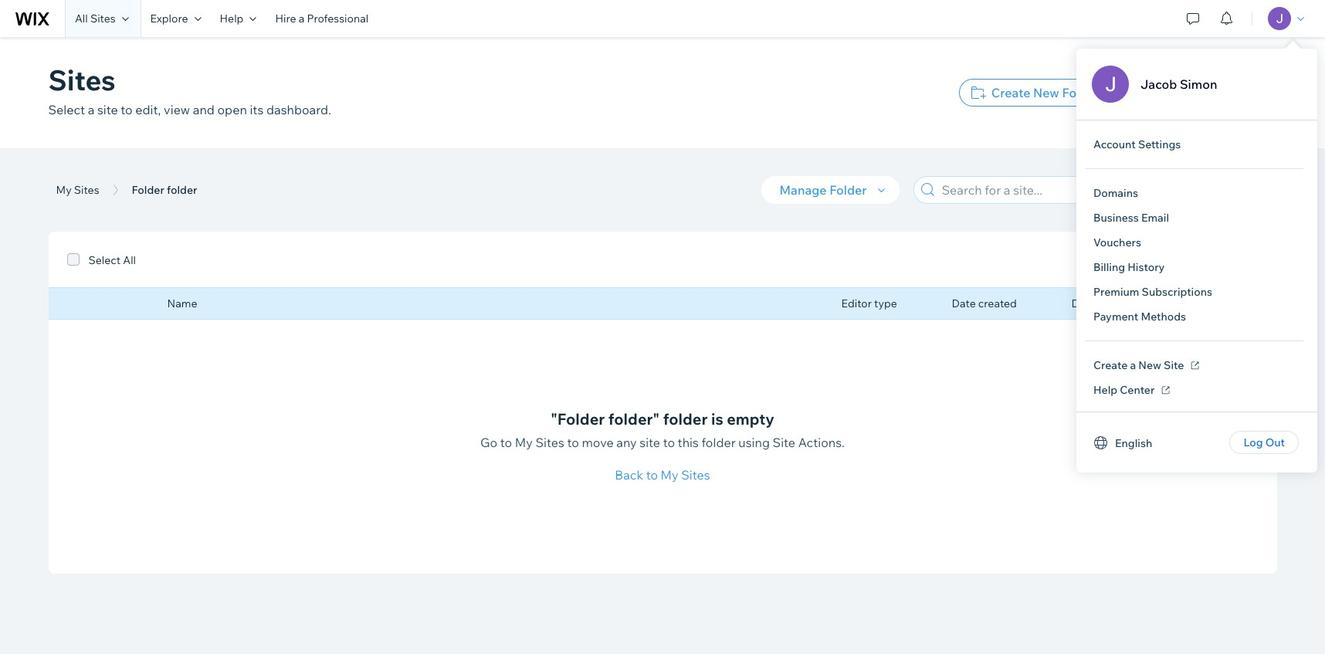 Task type: vqa. For each thing, say whether or not it's contained in the screenshot.
'Invite' button
no



Task type: describe. For each thing, give the bounding box(es) containing it.
explore
[[150, 12, 188, 25]]

my inside button
[[661, 467, 679, 482]]

log out link
[[1230, 431, 1299, 454]]

0 vertical spatial my
[[56, 183, 72, 197]]

account
[[1094, 137, 1136, 151]]

create for create a new site
[[1094, 358, 1128, 372]]

create new folder button
[[959, 79, 1118, 107]]

english link
[[1081, 431, 1165, 454]]

domains
[[1094, 186, 1138, 200]]

2 horizontal spatial folder
[[1062, 85, 1100, 100]]

2 vertical spatial folder
[[702, 434, 736, 450]]

editor type
[[841, 297, 897, 310]]

this
[[678, 434, 699, 450]]

create new site
[[1164, 85, 1258, 100]]

0 horizontal spatial folder
[[132, 183, 164, 197]]

0 vertical spatial folder
[[167, 183, 197, 197]]

new for site
[[1206, 85, 1233, 100]]

using
[[739, 434, 770, 450]]

site inside "folder folder" folder is empty go to my sites to move any site to this folder using site actions.
[[773, 434, 796, 450]]

help button
[[210, 0, 266, 37]]

create for create new site
[[1164, 85, 1204, 100]]

out
[[1266, 436, 1285, 449]]

new for folder
[[1033, 85, 1060, 100]]

created
[[978, 297, 1017, 310]]

english
[[1115, 436, 1152, 450]]

manage folder button
[[761, 176, 899, 204]]

business email
[[1094, 211, 1169, 225]]

my inside "folder folder" folder is empty go to my sites to move any site to this folder using site actions.
[[515, 434, 533, 450]]

any
[[616, 434, 637, 450]]

create a new site link
[[1081, 353, 1210, 378]]

"folder
[[551, 409, 605, 428]]

go
[[480, 434, 498, 450]]

"folder folder" folder is empty go to my sites to move any site to this folder using site actions.
[[480, 409, 845, 450]]

email
[[1141, 211, 1169, 225]]

folder folder button
[[132, 183, 197, 197]]

payment methods
[[1094, 310, 1186, 324]]

create a new site
[[1094, 358, 1184, 372]]

all sites
[[75, 12, 116, 25]]

vouchers link
[[1081, 230, 1154, 255]]

and
[[193, 102, 215, 117]]

business email link
[[1081, 205, 1182, 230]]

hire a professional
[[275, 12, 369, 25]]

type
[[874, 297, 897, 310]]

a for hire
[[299, 12, 304, 25]]

log out
[[1244, 436, 1285, 449]]

all
[[75, 12, 88, 25]]

back to my sites
[[615, 467, 710, 482]]

jacob simon
[[1141, 76, 1217, 92]]

name
[[167, 297, 197, 310]]

dashboard.
[[266, 102, 331, 117]]

my sites button
[[56, 183, 99, 197]]

a inside sites select a site to edit, view and open its dashboard.
[[88, 102, 95, 117]]

domains link
[[1081, 181, 1151, 205]]

actions.
[[798, 434, 845, 450]]

professional
[[307, 12, 369, 25]]

billing history link
[[1081, 255, 1177, 280]]

jacob
[[1141, 76, 1177, 92]]

1 horizontal spatial folder
[[830, 182, 867, 198]]

billing
[[1094, 260, 1125, 274]]

billing history
[[1094, 260, 1165, 274]]

premium subscriptions
[[1094, 285, 1213, 299]]

editor
[[841, 297, 872, 310]]

1 vertical spatial folder
[[663, 409, 708, 428]]

sites inside sites select a site to edit, view and open its dashboard.
[[48, 63, 116, 97]]

date for date updated
[[1072, 297, 1096, 310]]

back
[[615, 467, 643, 482]]

log
[[1244, 436, 1263, 449]]



Task type: locate. For each thing, give the bounding box(es) containing it.
0 horizontal spatial a
[[88, 102, 95, 117]]

hire
[[275, 12, 296, 25]]

manage folder
[[780, 182, 867, 198]]

my
[[56, 183, 72, 197], [515, 434, 533, 450], [661, 467, 679, 482]]

1 horizontal spatial site
[[1164, 358, 1184, 372]]

0 horizontal spatial site
[[97, 102, 118, 117]]

account settings
[[1094, 137, 1181, 151]]

payment
[[1094, 310, 1139, 324]]

payment methods link
[[1081, 304, 1199, 329]]

to inside button
[[646, 467, 658, 482]]

2 vertical spatial site
[[773, 434, 796, 450]]

sites inside "folder folder" folder is empty go to my sites to move any site to this folder using site actions.
[[536, 434, 564, 450]]

1 horizontal spatial new
[[1139, 358, 1162, 372]]

site right using
[[773, 434, 796, 450]]

new
[[1033, 85, 1060, 100], [1206, 85, 1233, 100], [1139, 358, 1162, 372]]

edit,
[[135, 102, 161, 117]]

history
[[1128, 260, 1165, 274]]

create new folder
[[991, 85, 1100, 100]]

1 horizontal spatial site
[[640, 434, 660, 450]]

date created
[[952, 297, 1017, 310]]

is
[[711, 409, 723, 428]]

1 vertical spatial my
[[515, 434, 533, 450]]

methods
[[1141, 310, 1186, 324]]

2 horizontal spatial new
[[1206, 85, 1233, 100]]

view
[[164, 102, 190, 117]]

a right hire
[[299, 12, 304, 25]]

site
[[1235, 85, 1258, 100], [1164, 358, 1184, 372], [773, 434, 796, 450]]

2 horizontal spatial a
[[1130, 358, 1136, 372]]

folder up account
[[1062, 85, 1100, 100]]

help inside "link"
[[1094, 383, 1118, 397]]

1 vertical spatial site
[[1164, 358, 1184, 372]]

site up help center "link"
[[1164, 358, 1184, 372]]

0 vertical spatial a
[[299, 12, 304, 25]]

folder
[[167, 183, 197, 197], [663, 409, 708, 428], [702, 434, 736, 450]]

sites select a site to edit, view and open its dashboard.
[[48, 63, 331, 117]]

site
[[97, 102, 118, 117], [640, 434, 660, 450]]

date
[[952, 297, 976, 310], [1072, 297, 1096, 310]]

sites inside back to my sites button
[[681, 467, 710, 482]]

open
[[217, 102, 247, 117]]

hire a professional link
[[266, 0, 378, 37]]

site left edit,
[[97, 102, 118, 117]]

site right simon
[[1235, 85, 1258, 100]]

create for create new folder
[[991, 85, 1031, 100]]

1 horizontal spatial create
[[1094, 358, 1128, 372]]

date updated
[[1072, 297, 1141, 310]]

manage
[[780, 182, 827, 198]]

1 vertical spatial a
[[88, 102, 95, 117]]

business
[[1094, 211, 1139, 225]]

premium
[[1094, 285, 1139, 299]]

help for help
[[220, 12, 244, 25]]

1 vertical spatial help
[[1094, 383, 1118, 397]]

Search for a site... field
[[937, 177, 1166, 203]]

0 horizontal spatial new
[[1033, 85, 1060, 100]]

date left created
[[952, 297, 976, 310]]

date left updated
[[1072, 297, 1096, 310]]

0 horizontal spatial help
[[220, 12, 244, 25]]

account settings link
[[1081, 132, 1193, 157]]

help left the center
[[1094, 383, 1118, 397]]

to left this
[[663, 434, 675, 450]]

center
[[1120, 383, 1155, 397]]

0 horizontal spatial site
[[773, 434, 796, 450]]

help
[[220, 12, 244, 25], [1094, 383, 1118, 397]]

subscriptions
[[1142, 285, 1213, 299]]

help for help center
[[1094, 383, 1118, 397]]

2 horizontal spatial site
[[1235, 85, 1258, 100]]

2 vertical spatial my
[[661, 467, 679, 482]]

select
[[48, 102, 85, 117]]

my sites
[[56, 183, 99, 197]]

settings
[[1138, 137, 1181, 151]]

create
[[991, 85, 1031, 100], [1164, 85, 1204, 100], [1094, 358, 1128, 372]]

1 horizontal spatial help
[[1094, 383, 1118, 397]]

1 date from the left
[[952, 297, 976, 310]]

vouchers
[[1094, 236, 1141, 249]]

to right back
[[646, 467, 658, 482]]

0 horizontal spatial my
[[56, 183, 72, 197]]

a inside hire a professional link
[[299, 12, 304, 25]]

help left hire
[[220, 12, 244, 25]]

1 horizontal spatial a
[[299, 12, 304, 25]]

a for create
[[1130, 358, 1136, 372]]

0 horizontal spatial create
[[991, 85, 1031, 100]]

2 vertical spatial a
[[1130, 358, 1136, 372]]

a right select at left
[[88, 102, 95, 117]]

a
[[299, 12, 304, 25], [88, 102, 95, 117], [1130, 358, 1136, 372]]

date for date created
[[952, 297, 976, 310]]

updated
[[1098, 297, 1141, 310]]

help center
[[1094, 383, 1155, 397]]

1 horizontal spatial date
[[1072, 297, 1096, 310]]

folder folder
[[132, 183, 197, 197]]

site inside "folder folder" folder is empty go to my sites to move any site to this folder using site actions.
[[640, 434, 660, 450]]

premium subscriptions link
[[1081, 280, 1225, 304]]

its
[[250, 102, 264, 117]]

to inside sites select a site to edit, view and open its dashboard.
[[121, 102, 133, 117]]

folder
[[1062, 85, 1100, 100], [830, 182, 867, 198], [132, 183, 164, 197]]

site right any
[[640, 434, 660, 450]]

a inside create a new site link
[[1130, 358, 1136, 372]]

create new site button
[[1132, 79, 1277, 107]]

empty
[[727, 409, 774, 428]]

site inside button
[[1235, 85, 1258, 100]]

to down "folder
[[567, 434, 579, 450]]

0 vertical spatial site
[[1235, 85, 1258, 100]]

sites
[[90, 12, 116, 25], [48, 63, 116, 97], [74, 183, 99, 197], [536, 434, 564, 450], [681, 467, 710, 482]]

move
[[582, 434, 614, 450]]

folder"
[[608, 409, 660, 428]]

to
[[121, 102, 133, 117], [500, 434, 512, 450], [567, 434, 579, 450], [663, 434, 675, 450], [646, 467, 658, 482]]

1 horizontal spatial my
[[515, 434, 533, 450]]

a up help center "link"
[[1130, 358, 1136, 372]]

site inside sites select a site to edit, view and open its dashboard.
[[97, 102, 118, 117]]

2 date from the left
[[1072, 297, 1096, 310]]

0 vertical spatial site
[[97, 102, 118, 117]]

to right go
[[500, 434, 512, 450]]

1 vertical spatial site
[[640, 434, 660, 450]]

folder right manage
[[830, 182, 867, 198]]

simon
[[1180, 76, 1217, 92]]

2 horizontal spatial create
[[1164, 85, 1204, 100]]

back to my sites button
[[615, 465, 710, 484]]

2 horizontal spatial my
[[661, 467, 679, 482]]

help center link
[[1081, 378, 1181, 402]]

to left edit,
[[121, 102, 133, 117]]

None checkbox
[[67, 250, 136, 269]]

folder right my sites
[[132, 183, 164, 197]]

help inside "button"
[[220, 12, 244, 25]]

0 vertical spatial help
[[220, 12, 244, 25]]

0 horizontal spatial date
[[952, 297, 976, 310]]



